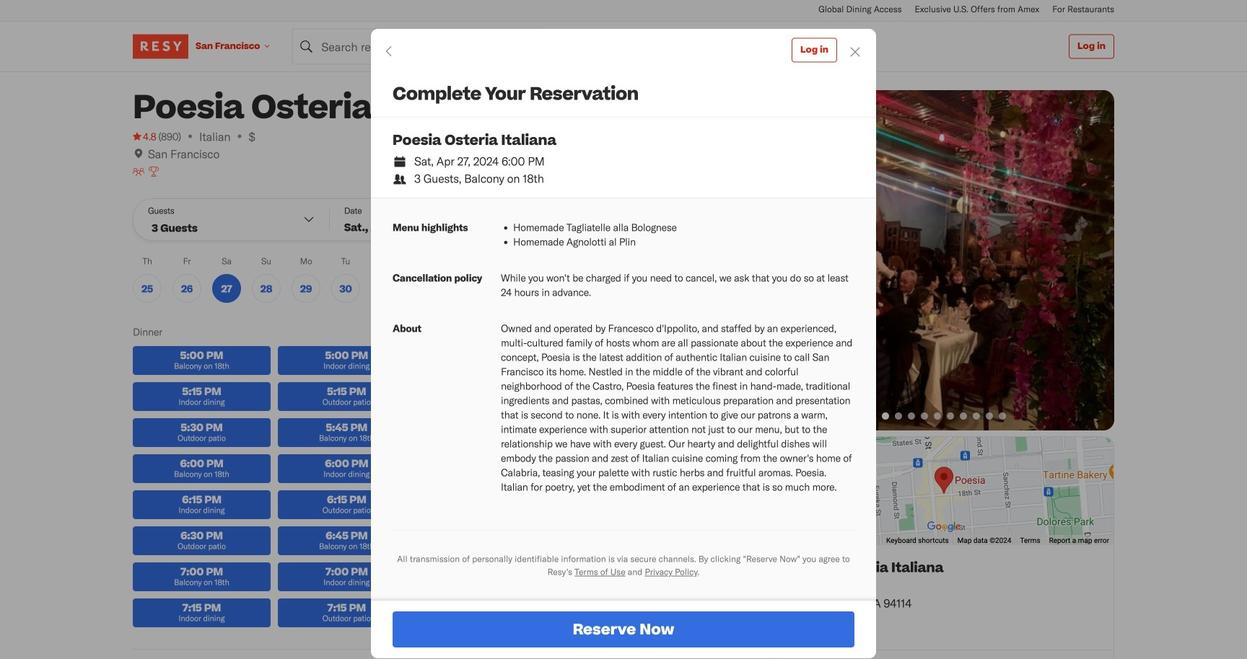 Task type: locate. For each thing, give the bounding box(es) containing it.
890 reviews element
[[158, 129, 181, 144]]



Task type: describe. For each thing, give the bounding box(es) containing it.
4.8 out of 5 stars image
[[133, 129, 156, 144]]

book with resy element
[[371, 29, 876, 659]]



Task type: vqa. For each thing, say whether or not it's contained in the screenshot.
field
no



